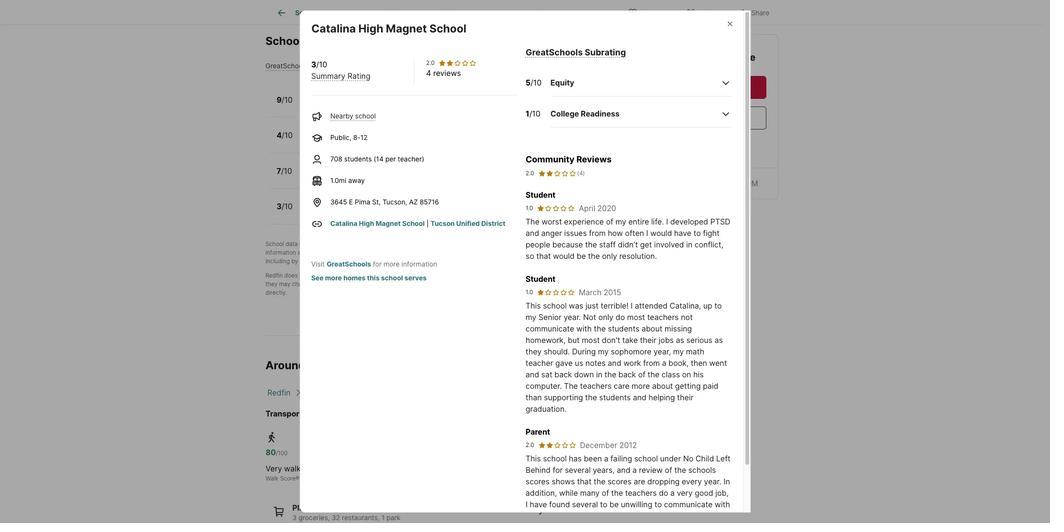 Task type: vqa. For each thing, say whether or not it's contained in the screenshot.
right estate
no



Task type: locate. For each thing, give the bounding box(es) containing it.
1 vertical spatial 1.0mi
[[401, 208, 418, 216]]

school inside 'mansfeld middle school public, 6-8 • serves this home • 1.5mi'
[[367, 126, 393, 136]]

2 vertical spatial students
[[600, 393, 631, 402]]

1 horizontal spatial 3
[[293, 514, 297, 522]]

contact
[[523, 280, 544, 288]]

0 horizontal spatial information
[[266, 249, 296, 256]]

request a tour button
[[640, 76, 767, 99]]

high down catalina high magnet school public, 8-12 • nearby school • 1.0mi
[[359, 219, 374, 227]]

middle
[[340, 126, 366, 136]]

to inside school service boundaries are intended to be used as a reference only; they may change and are not
[[524, 272, 530, 279]]

8- inside catalina high magnet school dialog
[[354, 133, 361, 141]]

3 inside '3 /10 summary rating'
[[311, 60, 316, 69]]

a inside school service boundaries are intended to be used as a reference only; they may change and are not
[[563, 272, 566, 279]]

serves
[[345, 137, 367, 145], [348, 172, 370, 181]]

• left 1.5mi
[[402, 137, 406, 145]]

catalina
[[311, 22, 356, 35], [304, 197, 334, 207], [331, 219, 358, 227]]

scores down behind
[[526, 477, 550, 486]]

plans
[[408, 9, 425, 17]]

1 vertical spatial schools
[[266, 34, 309, 48]]

greatschools down issues
[[566, 240, 603, 247]]

magnet right 'e'
[[355, 197, 384, 207]]

2 vertical spatial catalina
[[331, 219, 358, 227]]

2 vertical spatial 8-
[[326, 208, 334, 216]]

they down me
[[526, 523, 542, 523]]

favorite
[[642, 8, 667, 16]]

0 vertical spatial benedictine
[[700, 52, 756, 63]]

teachers down down
[[580, 381, 612, 391]]

0 vertical spatial catalina
[[311, 22, 356, 35]]

my inside 'the worst experience of my entire life. i developed ptsd and anger issues from how often i would have to fight people because the staff didn't get involved in conflict, so that would be the only resolution.'
[[616, 217, 627, 226]]

to
[[694, 228, 701, 238], [469, 249, 474, 256], [524, 272, 530, 279], [379, 280, 384, 288], [715, 301, 722, 311], [601, 500, 608, 509], [655, 500, 662, 509]]

teachers
[[648, 313, 679, 322], [580, 381, 612, 391], [626, 488, 657, 498]]

by up does
[[292, 257, 298, 265]]

determine
[[476, 249, 503, 256]]

4 for 4 reviews
[[426, 68, 431, 78]]

catalina inside catalina high magnet school public, 8-12 • nearby school • 1.0mi
[[304, 197, 334, 207]]

1 vertical spatial tucson
[[431, 219, 455, 227]]

and inside this school has been a failing school under no child left behind for several years, and a review of the schools scores shows that the scores are dropping every year. in addition, while many of the teachers do a very good job, i have found several to be unwilling to communicate with me regarding the curriculum or what teaching methods they are using.
[[617, 465, 631, 475]]

have
[[675, 228, 692, 238], [530, 500, 547, 509]]

2 scores from the left
[[608, 477, 632, 486]]

1 vertical spatial more
[[325, 274, 342, 282]]

to down recommends
[[469, 249, 474, 256]]

0 vertical spatial have
[[675, 228, 692, 238]]

this inside this school has been a failing school under no child left behind for several years, and a review of the schools scores shows that the scores are dropping every year. in addition, while many of the teachers do a very good job, i have found several to be unwilling to communicate with me regarding the curriculum or what teaching methods they are using.
[[526, 454, 541, 464]]

a right send
[[694, 113, 699, 123]]

1.0 for this
[[526, 289, 534, 296]]

i inside this school has been a failing school under no child left behind for several years, and a review of the schools scores shows that the scores are dropping every year. in addition, while many of the teachers do a very good job, i have found several to be unwilling to communicate with me regarding the curriculum or what teaching methods they are using.
[[526, 500, 528, 509]]

been
[[584, 454, 602, 464]]

search
[[295, 9, 318, 17]]

0 vertical spatial 8-
[[354, 133, 361, 141]]

/10 for 3 /10
[[282, 202, 293, 211]]

0 vertical spatial schools
[[541, 249, 561, 256]]

0 horizontal spatial 1
[[382, 514, 385, 522]]

2020
[[598, 204, 617, 213]]

scores down years,
[[608, 477, 632, 486]]

2 back from the left
[[619, 370, 637, 379]]

public, inside catalina high magnet school public, 8-12 • nearby school • 1.0mi
[[304, 208, 325, 216]]

public, inside 'mansfeld middle school public, 6-8 • serves this home • 1.5mi'
[[304, 137, 325, 145]]

the down step,
[[363, 257, 372, 265]]

while
[[560, 488, 578, 498]]

walkable
[[284, 464, 316, 473]]

2.0 down parent
[[526, 442, 535, 449]]

mansfeld middle school public, 6-8 • serves this home • 1.5mi
[[304, 126, 424, 145]]

summary down greatschools summary rating
[[311, 71, 346, 81]]

share
[[752, 8, 770, 16]]

and up desired
[[522, 240, 533, 247]]

near
[[323, 409, 340, 418]]

1 1.0 from the top
[[526, 204, 534, 212]]

staff
[[600, 240, 616, 249]]

school up behind
[[543, 454, 567, 464]]

be down information.
[[386, 280, 393, 288]]

1 rating 1.0 out of 5 element from the top
[[537, 204, 576, 212]]

a down year,
[[663, 358, 667, 368]]

teacher)
[[398, 155, 425, 163]]

1 vertical spatial not
[[336, 280, 345, 288]]

math
[[687, 347, 705, 356]]

school up senior
[[543, 301, 567, 311]]

0 vertical spatial 1.0mi
[[331, 176, 347, 184]]

of inside this school was just terrible! i attended catalina, up to my senior year. not only do most teachers not communicate with the students about missing homework, but most don't take their jobs as serious as they should. during my sophomore year, my math teacher gave us notes and work from a book, then went and sat back down in the back of the class on his computer. the teachers care more about getting paid than supporting the students and helping their graduation.
[[639, 370, 646, 379]]

0 vertical spatial with
[[577, 324, 592, 334]]

student
[[526, 190, 556, 200], [526, 274, 556, 284]]

1 vertical spatial summary
[[311, 71, 346, 81]]

using.
[[558, 523, 579, 523]]

with inside this school has been a failing school under no child left behind for several years, and a review of the schools scores shows that the scores are dropping every year. in addition, while many of the teachers do a very good job, i have found several to be unwilling to communicate with me regarding the curriculum or what teaching methods they are using.
[[715, 500, 731, 509]]

computer.
[[526, 381, 562, 391]]

0 horizontal spatial in
[[597, 370, 603, 379]]

parent
[[526, 427, 551, 437]]

every
[[682, 477, 702, 486]]

year. down was at the bottom right of the page
[[564, 313, 582, 322]]

the inside first step, and conduct their own investigation to determine their desired schools or school districts, including by contacting and visiting the schools themselves.
[[363, 257, 372, 265]]

rating 1.0 out of 5 element
[[537, 204, 576, 212], [537, 289, 576, 296]]

with inside this school was just terrible! i attended catalina, up to my senior year. not only do most teachers not communicate with the students about missing homework, but most don't take their jobs as serious as they should. during my sophomore year, my math teacher gave us notes and work from a book, then went and sat back down in the back of the class on his computer. the teachers care more about getting paid than supporting the students and helping their graduation.
[[577, 324, 592, 334]]

0 vertical spatial 3
[[311, 60, 316, 69]]

0 vertical spatial serves
[[345, 137, 367, 145]]

request
[[677, 83, 707, 92]]

school inside catalina high magnet school public, 8-12 • nearby school • 1.0mi
[[386, 197, 412, 207]]

high inside catalina high magnet school public, 8-12 • nearby school • 1.0mi
[[336, 197, 354, 207]]

1 vertical spatial student
[[526, 274, 556, 284]]

rating 2.0 out of 5 element
[[439, 59, 477, 67], [538, 169, 577, 178], [538, 442, 577, 449]]

my up how
[[616, 217, 627, 226]]

0 horizontal spatial by
[[292, 257, 298, 265]]

1 horizontal spatial schools
[[534, 9, 561, 17]]

redfin for redfin
[[268, 388, 291, 397]]

catalina inside catalina high magnet school element
[[311, 22, 356, 35]]

to inside 'the worst experience of my entire life. i developed ptsd and anger issues from how often i would have to fight people because the staff didn't get involved in conflict, so that would be the only resolution.'
[[694, 228, 701, 238]]

1 horizontal spatial by
[[331, 240, 338, 247]]

1 vertical spatial from
[[644, 358, 660, 368]]

2 vertical spatial redfin
[[268, 388, 291, 397]]

down
[[575, 370, 594, 379]]

in inside 'the worst experience of my entire life. i developed ptsd and anger issues from how often i would have to fight people because the staff didn't get involved in conflict, so that would be the only resolution.'
[[687, 240, 693, 249]]

communicate down very
[[665, 500, 713, 509]]

contacting
[[300, 257, 329, 265]]

magnet inside catalina high magnet school public, 8-12 • nearby school • 1.0mi
[[355, 197, 384, 207]]

up
[[704, 301, 713, 311]]

or right "endorse"
[[334, 272, 339, 279]]

this inside catalina high magnet school dialog
[[367, 274, 380, 282]]

class
[[662, 370, 681, 379]]

their left jobs
[[641, 335, 657, 345]]

from up staff
[[590, 228, 606, 238]]

i inside this school was just terrible! i attended catalina, up to my senior year. not only do most teachers not communicate with the students about missing homework, but most don't take their jobs as serious as they should. during my sophomore year, my math teacher gave us notes and work from a book, then went and sat back down in the back of the class on his computer. the teachers care more about getting paid than supporting the students and helping their graduation.
[[631, 301, 633, 311]]

recommends
[[465, 240, 501, 247]]

2 horizontal spatial or
[[630, 511, 637, 521]]

tab list containing search
[[266, 0, 579, 24]]

serves down 708 students (14 per teacher)
[[348, 172, 370, 181]]

of down work
[[639, 370, 646, 379]]

1 vertical spatial communicate
[[665, 500, 713, 509]]

/10 left "college"
[[530, 109, 541, 119]]

0 vertical spatial from
[[590, 228, 606, 238]]

high for catalina high magnet school public, 8-12 • nearby school • 1.0mi
[[336, 197, 354, 207]]

are down "endorse"
[[326, 280, 334, 288]]

1 horizontal spatial more
[[384, 260, 400, 268]]

home up "per"
[[382, 137, 400, 145]]

redfin link
[[268, 388, 291, 397]]

/10 for 3 /10 summary rating
[[316, 60, 328, 69]]

8- inside catalina high magnet school public, 8-12 • nearby school • 1.0mi
[[326, 208, 334, 216]]

to inside first step, and conduct their own investigation to determine their desired schools or school districts, including by contacting and visiting the schools themselves.
[[469, 249, 474, 256]]

0 vertical spatial do
[[616, 313, 625, 322]]

they up the teacher
[[526, 347, 542, 356]]

do down dropping
[[659, 488, 669, 498]]

2 student from the top
[[526, 274, 556, 284]]

rating up summary rating 'link'
[[342, 62, 362, 70]]

the up supporting at the bottom
[[564, 381, 578, 391]]

1 inside "places 3 groceries, 32 restaurants, 1 park"
[[382, 514, 385, 522]]

1 vertical spatial or
[[334, 272, 339, 279]]

1 vertical spatial would
[[553, 251, 575, 261]]

today:
[[670, 179, 693, 188]]

1 scores from the left
[[526, 477, 550, 486]]

as inside school service boundaries are intended to be used as a reference only; they may change and are not
[[555, 272, 561, 279]]

2 vertical spatial 2.0
[[526, 442, 535, 449]]

1 horizontal spatial for
[[553, 465, 563, 475]]

the benedictine
[[680, 52, 756, 63]]

schools down 'child'
[[689, 465, 717, 475]]

0 vertical spatial they
[[266, 280, 278, 288]]

1.0mi down az
[[401, 208, 418, 216]]

a left the first at top left
[[338, 249, 341, 256]]

that down renters
[[537, 251, 551, 261]]

high for catalina high magnet school
[[358, 22, 383, 35]]

1 vertical spatial nearby
[[348, 208, 371, 216]]

redfin for redfin does not endorse or guarantee this information.
[[266, 272, 283, 279]]

0 horizontal spatial 4
[[277, 130, 282, 140]]

the down years,
[[594, 477, 606, 486]]

1 vertical spatial 8-
[[326, 172, 334, 181]]

a left reference
[[563, 272, 566, 279]]

1 horizontal spatial 1.0mi
[[401, 208, 418, 216]]

12 down nearby school link in the top left of the page
[[361, 133, 368, 141]]

magnet inside "tucson magnet high school public, 8-12 • serves this home • 2.1mi"
[[333, 162, 361, 171]]

high left pima at the left of page
[[336, 197, 354, 207]]

7
[[277, 166, 281, 176]]

80 /100
[[266, 448, 288, 457]]

/10 for 5 /10
[[531, 78, 542, 88]]

only inside this school was just terrible! i attended catalina, up to my senior year. not only do most teachers not communicate with the students about missing homework, but most don't take their jobs as serious as they should. during my sophomore year, my math teacher gave us notes and work from a book, then went and sat back down in the back of the class on his computer. the teachers care more about getting paid than supporting the students and helping their graduation.
[[599, 313, 614, 322]]

1 horizontal spatial tucson
[[431, 219, 455, 227]]

0 vertical spatial schools
[[534, 9, 561, 17]]

3645
[[331, 198, 347, 206]]

are up enrollment
[[489, 272, 497, 279]]

and down the teacher
[[526, 370, 540, 379]]

4 /10
[[277, 130, 293, 140]]

2 vertical spatial schools
[[689, 465, 717, 475]]

0 horizontal spatial not
[[300, 272, 308, 279]]

public, inside catalina high magnet school dialog
[[331, 133, 352, 141]]

1 vertical spatial by
[[292, 257, 298, 265]]

tab list
[[266, 0, 579, 24]]

4 left reviews
[[426, 68, 431, 78]]

high down the overview
[[358, 22, 383, 35]]

1 /10
[[526, 109, 541, 119]]

most up during
[[582, 335, 600, 345]]

1.0 for the
[[526, 204, 534, 212]]

1.0 up people
[[526, 204, 534, 212]]

are
[[489, 272, 497, 279], [326, 280, 334, 288], [634, 477, 646, 486], [544, 523, 556, 523]]

teachers up unwilling
[[626, 488, 657, 498]]

4 inside catalina high magnet school dialog
[[426, 68, 431, 78]]

nearby inside catalina high magnet school public, 8-12 • nearby school • 1.0mi
[[348, 208, 371, 216]]

0 vertical spatial or
[[563, 249, 569, 256]]

greatschools inside , a nonprofit organization. redfin recommends buyers and renters use greatschools information and ratings as a
[[566, 240, 603, 247]]

this inside this school was just terrible! i attended catalina, up to my senior year. not only do most teachers not communicate with the students about missing homework, but most don't take their jobs as serious as they should. during my sophomore year, my math teacher gave us notes and work from a book, then went and sat back down in the back of the class on his computer. the teachers care more about getting paid than supporting the students and helping their graduation.
[[526, 301, 541, 311]]

1 horizontal spatial 4
[[426, 68, 431, 78]]

just
[[586, 301, 599, 311]]

catalina for catalina high magnet school public, 8-12 • nearby school • 1.0mi
[[304, 197, 334, 207]]

0 vertical spatial most
[[628, 313, 646, 322]]

guaranteed
[[346, 280, 377, 288]]

high for catalina high magnet school | tucson unified district
[[359, 219, 374, 227]]

nearby down pima at the left of page
[[348, 208, 371, 216]]

this school has been a failing school under no child left behind for several years, and a review of the schools scores shows that the scores are dropping every year. in addition, while many of the teachers do a very good job, i have found several to be unwilling to communicate with me regarding the curriculum or what teaching methods they are using.
[[526, 454, 731, 523]]

1 horizontal spatial most
[[628, 313, 646, 322]]

catalina down 3645
[[331, 219, 358, 227]]

1 vertical spatial only
[[599, 313, 614, 322]]

2 1.0 from the top
[[526, 289, 534, 296]]

year. inside this school was just terrible! i attended catalina, up to my senior year. not only do most teachers not communicate with the students about missing homework, but most don't take their jobs as serious as they should. during my sophomore year, my math teacher gave us notes and work from a book, then went and sat back down in the back of the class on his computer. the teachers care more about getting paid than supporting the students and helping their graduation.
[[564, 313, 582, 322]]

1 horizontal spatial not
[[336, 280, 345, 288]]

that inside this school has been a failing school under no child left behind for several years, and a review of the schools scores shows that the scores are dropping every year. in addition, while many of the teachers do a very good job, i have found several to be unwilling to communicate with me regarding the curriculum or what teaching methods they are using.
[[578, 477, 592, 486]]

catalina for catalina high magnet school | tucson unified district
[[331, 219, 358, 227]]

6:00
[[729, 179, 745, 188]]

and left work
[[608, 358, 622, 368]]

1.0mi
[[331, 176, 347, 184], [401, 208, 418, 216]]

several down many
[[573, 500, 598, 509]]

2 rating 1.0 out of 5 element from the top
[[537, 289, 576, 296]]

1 horizontal spatial year.
[[705, 477, 722, 486]]

what
[[640, 511, 657, 521]]

nearby inside catalina high magnet school dialog
[[331, 112, 354, 120]]

my up book,
[[674, 347, 684, 356]]

summary up summary rating 'link'
[[310, 62, 340, 70]]

0 vertical spatial communicate
[[526, 324, 575, 334]]

0 vertical spatial 2.0
[[426, 59, 435, 66]]

be inside 'the worst experience of my entire life. i developed ptsd and anger issues from how often i would have to fight people because the staff didn't get involved in conflict, so that would be the only resolution.'
[[577, 251, 586, 261]]

rating 1.0 out of 5 element for worst
[[537, 204, 576, 212]]

would down life.
[[651, 228, 673, 238]]

schools down conduct
[[373, 257, 394, 265]]

rating 1.0 out of 5 element up worst
[[537, 204, 576, 212]]

equity
[[551, 78, 575, 88]]

students up take at right
[[608, 324, 640, 334]]

1 horizontal spatial have
[[675, 228, 692, 238]]

1 vertical spatial catalina
[[304, 197, 334, 207]]

1 inside catalina high magnet school dialog
[[526, 109, 530, 119]]

3645 e pima st, tucson, az 85716
[[331, 198, 439, 206]]

notes
[[586, 358, 606, 368]]

12 inside "tucson magnet high school public, 8-12 • serves this home • 2.1mi"
[[334, 172, 341, 181]]

magnet for catalina high magnet school public, 8-12 • nearby school • 1.0mi
[[355, 197, 384, 207]]

involved
[[655, 240, 685, 249]]

4 down 9
[[277, 130, 282, 140]]

2 horizontal spatial more
[[632, 381, 651, 391]]

1 horizontal spatial back
[[619, 370, 637, 379]]

home
[[382, 137, 400, 145], [385, 172, 403, 181]]

tucson unified district link
[[431, 219, 506, 227]]

by inside first step, and conduct their own investigation to determine their desired schools or school districts, including by contacting and visiting the schools themselves.
[[292, 257, 298, 265]]

be inside school service boundaries are intended to be used as a reference only; they may change and are not
[[532, 272, 538, 279]]

1 horizontal spatial communicate
[[665, 500, 713, 509]]

0 horizontal spatial from
[[590, 228, 606, 238]]

graduation.
[[526, 404, 567, 414]]

0 horizontal spatial back
[[555, 370, 572, 379]]

1 horizontal spatial with
[[715, 500, 731, 509]]

overview tab
[[329, 1, 380, 24]]

0 horizontal spatial schools
[[373, 257, 394, 265]]

2 vertical spatial rating 2.0 out of 5 element
[[538, 442, 577, 449]]

magnet for catalina high magnet school
[[386, 22, 427, 35]]

1 vertical spatial rating
[[348, 71, 371, 81]]

have down developed
[[675, 228, 692, 238]]

1 vertical spatial year.
[[705, 477, 722, 486]]

az
[[409, 198, 418, 206]]

i up me
[[526, 500, 528, 509]]

do down terrible!
[[616, 313, 625, 322]]

be down the because
[[577, 251, 586, 261]]

reviews
[[577, 155, 612, 165]]

1 horizontal spatial scores
[[608, 477, 632, 486]]

12 inside catalina high magnet school public, 8-12 • nearby school • 1.0mi
[[334, 208, 341, 216]]

open
[[648, 179, 668, 188]]

0 vertical spatial 12
[[361, 133, 368, 141]]

tucson inside "tucson magnet high school public, 8-12 • serves this home • 2.1mi"
[[304, 162, 331, 171]]

nearby school
[[331, 112, 376, 120]]

only inside 'the worst experience of my entire life. i developed ptsd and anger issues from how often i would have to fight people because the staff didn't get involved in conflict, so that would be the only resolution.'
[[603, 251, 618, 261]]

1 vertical spatial for
[[553, 465, 563, 475]]

of up how
[[607, 217, 614, 226]]

his
[[694, 370, 704, 379]]

0 horizontal spatial for
[[373, 260, 382, 268]]

information.
[[382, 272, 414, 279]]

have down addition,
[[530, 500, 547, 509]]

and inside school service boundaries are intended to be used as a reference only; they may change and are not
[[314, 280, 324, 288]]

curriculum
[[590, 511, 628, 521]]

of down under
[[665, 465, 673, 475]]

school inside "tucson magnet high school public, 8-12 • serves this home • 2.1mi"
[[382, 162, 408, 171]]

1 horizontal spatial do
[[659, 488, 669, 498]]

4 for 4 /10
[[277, 130, 282, 140]]

2015
[[604, 288, 622, 297]]

serious
[[687, 335, 713, 345]]

from inside 'the worst experience of my entire life. i developed ptsd and anger issues from how often i would have to fight people because the staff didn't get involved in conflict, so that would be the only resolution.'
[[590, 228, 606, 238]]

of right many
[[602, 488, 610, 498]]

be up curriculum
[[610, 500, 619, 509]]

magnet for catalina high magnet school | tucson unified district
[[376, 219, 401, 227]]

the down used
[[545, 280, 554, 288]]

a inside this school was just terrible! i attended catalina, up to my senior year. not only do most teachers not communicate with the students about missing homework, but most don't take their jobs as serious as they should. during my sophomore year, my math teacher gave us notes and work from a book, then went and sat back down in the back of the class on his computer. the teachers care more about getting paid than supporting the students and helping their graduation.
[[663, 358, 667, 368]]

fees
[[446, 9, 461, 17]]

1 vertical spatial 1
[[382, 514, 385, 522]]

2.0
[[426, 59, 435, 66], [526, 170, 535, 177], [526, 442, 535, 449]]

amenities tab
[[472, 1, 524, 24]]

1 student from the top
[[526, 190, 556, 200]]

8- inside "tucson magnet high school public, 8-12 • serves this home • 2.1mi"
[[326, 172, 334, 181]]

years,
[[593, 465, 615, 475]]

0 vertical spatial year.
[[564, 313, 582, 322]]

0 vertical spatial home
[[382, 137, 400, 145]]

x-
[[700, 8, 707, 16]]

to inside guaranteed to be accurate. to verify school enrollment eligibility, contact the school district directly.
[[379, 280, 384, 288]]

information up including
[[266, 249, 296, 256]]

1 vertical spatial 3
[[277, 202, 282, 211]]

are down the review
[[634, 477, 646, 486]]

0 vertical spatial teachers
[[648, 313, 679, 322]]

1.0mi inside catalina high magnet school public, 8-12 • nearby school • 1.0mi
[[401, 208, 418, 216]]

/10 left the equity
[[531, 78, 542, 88]]

serves inside "tucson magnet high school public, 8-12 • serves this home • 2.1mi"
[[348, 172, 370, 181]]

0 horizontal spatial that
[[537, 251, 551, 261]]

tucson inside catalina high magnet school dialog
[[431, 219, 455, 227]]

0 vertical spatial information
[[266, 249, 296, 256]]

ptsd
[[711, 217, 731, 226]]

serves
[[405, 274, 427, 282]]

1 horizontal spatial from
[[644, 358, 660, 368]]

to inside this school was just terrible! i attended catalina, up to my senior year. not only do most teachers not communicate with the students about missing homework, but most don't take their jobs as serious as they should. during my sophomore year, my math teacher gave us notes and work from a book, then went and sat back down in the back of the class on his computer. the teachers care more about getting paid than supporting the students and helping their graduation.
[[715, 301, 722, 311]]

1 vertical spatial this
[[526, 454, 541, 464]]

supporting
[[544, 393, 584, 402]]

am-
[[713, 179, 729, 188]]

very
[[677, 488, 693, 498]]

redfin does not endorse or guarantee this information.
[[266, 272, 414, 279]]

to down information.
[[379, 280, 384, 288]]

subrating
[[585, 47, 626, 57]]

how
[[608, 228, 623, 238]]

magnet down floor plans
[[386, 22, 427, 35]]

to right up
[[715, 301, 722, 311]]

year,
[[654, 347, 672, 356]]

they up directly.
[[266, 280, 278, 288]]

0 horizontal spatial have
[[530, 500, 547, 509]]

places 3 groceries, 32 restaurants, 1 park
[[293, 503, 401, 522]]

0 vertical spatial tucson
[[304, 162, 331, 171]]

2 vertical spatial more
[[632, 381, 651, 391]]

around the benedictine
[[266, 359, 396, 372]]

and up redfin does not endorse or guarantee this information. at the bottom
[[330, 257, 341, 265]]

to up contact
[[524, 272, 530, 279]]

/10 for 1 /10
[[530, 109, 541, 119]]

and down "endorse"
[[314, 280, 324, 288]]

more
[[384, 260, 400, 268], [325, 274, 342, 282], [632, 381, 651, 391]]

a up years,
[[605, 454, 609, 464]]

1 vertical spatial with
[[715, 500, 731, 509]]

that inside 'the worst experience of my entire life. i developed ptsd and anger issues from how often i would have to fight people because the staff didn't get involved in conflict, so that would be the only resolution.'
[[537, 251, 551, 261]]

0 horizontal spatial 3
[[277, 202, 282, 211]]

or down unwilling
[[630, 511, 637, 521]]

in down notes
[[597, 370, 603, 379]]

1 this from the top
[[526, 301, 541, 311]]

2 this from the top
[[526, 454, 541, 464]]

0 vertical spatial students
[[344, 155, 372, 163]]

request a tour
[[677, 83, 731, 92]]

catalina down the overview
[[311, 22, 356, 35]]

home inside 'mansfeld middle school public, 6-8 • serves this home • 1.5mi'
[[382, 137, 400, 145]]

0 vertical spatial rating 2.0 out of 5 element
[[439, 59, 477, 67]]

high up away
[[363, 162, 381, 171]]

1 horizontal spatial that
[[578, 477, 592, 486]]

so
[[526, 251, 535, 261]]

1 vertical spatial information
[[402, 260, 438, 268]]

1 vertical spatial have
[[530, 500, 547, 509]]

2 vertical spatial 12
[[334, 208, 341, 216]]



Task type: describe. For each thing, give the bounding box(es) containing it.
more inside this school was just terrible! i attended catalina, up to my senior year. not only do most teachers not communicate with the students about missing homework, but most don't take their jobs as serious as they should. during my sophomore year, my math teacher gave us notes and work from a book, then went and sat back down in the back of the class on his computer. the teachers care more about getting paid than supporting the students and helping their graduation.
[[632, 381, 651, 391]]

• right 8
[[340, 137, 344, 145]]

renters
[[534, 240, 553, 247]]

year. inside this school has been a failing school under no child left behind for several years, and a review of the schools scores shows that the scores are dropping every year. in addition, while many of the teachers do a very good job, i have found several to be unwilling to communicate with me regarding the curriculum or what teaching methods they are using.
[[705, 477, 722, 486]]

conflict,
[[695, 240, 724, 249]]

issues
[[565, 228, 587, 238]]

to up what
[[655, 500, 662, 509]]

paid
[[703, 381, 719, 391]]

greatschools down the first at top left
[[327, 260, 371, 268]]

this inside 'mansfeld middle school public, 6-8 • serves this home • 1.5mi'
[[369, 137, 381, 145]]

2.0 for 4
[[426, 59, 435, 66]]

my left senior
[[526, 313, 537, 322]]

out
[[707, 8, 718, 16]]

/10 for 4 /10
[[282, 130, 293, 140]]

including
[[266, 257, 290, 265]]

or inside this school has been a failing school under no child left behind for several years, and a review of the schools scores shows that the scores are dropping every year. in addition, while many of the teachers do a very good job, i have found several to be unwilling to communicate with me regarding the curriculum or what teaching methods they are using.
[[630, 511, 637, 521]]

8- for magnet
[[326, 172, 334, 181]]

but
[[568, 335, 580, 345]]

0 vertical spatial rating
[[342, 62, 362, 70]]

home inside "tucson magnet high school public, 8-12 • serves this home • 2.1mi"
[[385, 172, 403, 181]]

then
[[691, 358, 708, 368]]

accurate.
[[395, 280, 420, 288]]

greatschools up the equity
[[526, 47, 583, 57]]

• down 3645
[[343, 208, 346, 216]]

catalina for catalina high magnet school
[[311, 22, 356, 35]]

/100
[[276, 449, 288, 457]]

floor plans tab
[[380, 1, 436, 24]]

in inside this school was just terrible! i attended catalina, up to my senior year. not only do most teachers not communicate with the students about missing homework, but most don't take their jobs as serious as they should. during my sophomore year, my math teacher gave us notes and work from a book, then went and sat back down in the back of the class on his computer. the teachers care more about getting paid than supporting the students and helping their graduation.
[[597, 370, 603, 379]]

have inside this school has been a failing school under no child left behind for several years, and a review of the schools scores shows that the scores are dropping every year. in addition, while many of the teachers do a very good job, i have found several to be unwilling to communicate with me regarding the curriculum or what teaching methods they are using.
[[530, 500, 547, 509]]

i right life.
[[667, 217, 669, 226]]

they inside this school has been a failing school under no child left behind for several years, and a review of the schools scores shows that the scores are dropping every year. in addition, while many of the teachers do a very good job, i have found several to be unwilling to communicate with me regarding the curriculum or what teaching methods they are using.
[[526, 523, 542, 523]]

the up care
[[605, 370, 617, 379]]

the right around
[[308, 359, 329, 372]]

teaching
[[660, 511, 691, 521]]

as inside , a nonprofit organization. redfin recommends buyers and renters use greatschools information and ratings as a
[[330, 249, 336, 256]]

and down is
[[298, 249, 308, 256]]

work
[[624, 358, 642, 368]]

catalina high magnet school | tucson unified district
[[331, 219, 506, 227]]

school up 'mansfeld middle school public, 6-8 • serves this home • 1.5mi'
[[355, 112, 376, 120]]

student for this
[[526, 274, 556, 284]]

see more homes this school serves link
[[311, 274, 427, 282]]

my up notes
[[598, 347, 609, 356]]

april
[[579, 204, 596, 213]]

0 horizontal spatial or
[[334, 272, 339, 279]]

and down ,
[[370, 249, 380, 256]]

greatschools up step,
[[339, 240, 376, 247]]

their down buyers
[[505, 249, 517, 256]]

the left staff
[[586, 240, 597, 249]]

dropping
[[648, 477, 680, 486]]

greatschools summary rating link
[[266, 62, 362, 70]]

3 for 3 /10 summary rating
[[311, 60, 316, 69]]

greatschools subrating link
[[526, 47, 626, 57]]

8
[[334, 137, 338, 145]]

12 inside catalina high magnet school dialog
[[361, 133, 368, 141]]

schools inside tab
[[534, 9, 561, 17]]

school inside first step, and conduct their own investigation to determine their desired schools or school districts, including by contacting and visiting the schools themselves.
[[570, 249, 588, 256]]

reviews
[[434, 68, 461, 78]]

schools tab
[[524, 1, 571, 24]]

1 vertical spatial benedictine
[[331, 359, 396, 372]]

a left 'tour'
[[709, 83, 714, 92]]

• left away
[[343, 172, 346, 181]]

,
[[376, 240, 377, 247]]

teachers inside this school has been a failing school under no child left behind for several years, and a review of the schools scores shows that the scores are dropping every year. in addition, while many of the teachers do a very good job, i have found several to be unwilling to communicate with me regarding the curriculum or what teaching methods they are using.
[[626, 488, 657, 498]]

message
[[700, 113, 734, 123]]

restaurants,
[[342, 514, 380, 522]]

the down not
[[594, 324, 606, 334]]

0 vertical spatial several
[[565, 465, 591, 475]]

this inside "tucson magnet high school public, 8-12 • serves this home • 2.1mi"
[[372, 172, 384, 181]]

0 vertical spatial more
[[384, 260, 400, 268]]

their up themselves.
[[406, 249, 418, 256]]

from inside this school was just terrible! i attended catalina, up to my senior year. not only do most teachers not communicate with the students about missing homework, but most don't take their jobs as serious as they should. during my sophomore year, my math teacher gave us notes and work from a book, then went and sat back down in the back of the class on his computer. the teachers care more about getting paid than supporting the students and helping their graduation.
[[644, 358, 660, 368]]

|
[[427, 219, 429, 227]]

school data is provided by greatschools
[[266, 240, 376, 247]]

1 vertical spatial rating 2.0 out of 5 element
[[538, 169, 577, 178]]

1.5mi
[[408, 137, 424, 145]]

first step, and conduct their own investigation to determine their desired schools or school districts, including by contacting and visiting the schools themselves.
[[266, 249, 613, 265]]

readiness
[[581, 109, 620, 119]]

2.0 for december
[[526, 442, 535, 449]]

information inside , a nonprofit organization. redfin recommends buyers and renters use greatschools information and ratings as a
[[266, 249, 296, 256]]

do inside this school has been a failing school under no child left behind for several years, and a review of the schools scores shows that the scores are dropping every year. in addition, while many of the teachers do a very good job, i have found several to be unwilling to communicate with me regarding the curriculum or what teaching methods they are using.
[[659, 488, 669, 498]]

mansfeld
[[304, 126, 338, 136]]

1 back from the left
[[555, 370, 572, 379]]

are down regarding
[[544, 523, 556, 523]]

or inside first step, and conduct their own investigation to determine their desired schools or school districts, including by contacting and visiting the schools themselves.
[[563, 249, 569, 256]]

groceries,
[[299, 514, 330, 522]]

summary inside '3 /10 summary rating'
[[311, 71, 346, 81]]

catalina high magnet school public, 8-12 • nearby school • 1.0mi
[[304, 197, 418, 216]]

a left the review
[[633, 465, 637, 475]]

1 vertical spatial teachers
[[580, 381, 612, 391]]

the left class
[[648, 370, 660, 379]]

2 vertical spatial benedictine
[[358, 409, 403, 418]]

e
[[349, 198, 353, 206]]

/10 for 9 /10
[[282, 95, 293, 104]]

march 2015
[[579, 288, 622, 297]]

12 for high
[[334, 208, 341, 216]]

• down tucson,
[[396, 208, 400, 216]]

redfin inside , a nonprofit organization. redfin recommends buyers and renters use greatschools information and ratings as a
[[447, 240, 464, 247]]

be inside guaranteed to be accurate. to verify school enrollment eligibility, contact the school district directly.
[[386, 280, 393, 288]]

communicate inside this school has been a failing school under no child left behind for several years, and a review of the schools scores shows that the scores are dropping every year. in addition, while many of the teachers do a very good job, i have found several to be unwilling to communicate with me regarding the curriculum or what teaching methods they are using.
[[665, 500, 713, 509]]

• left 2.1mi
[[405, 172, 409, 181]]

communicate inside this school was just terrible! i attended catalina, up to my senior year. not only do most teachers not communicate with the students about missing homework, but most don't take their jobs as serious as they should. during my sophomore year, my math teacher gave us notes and work from a book, then went and sat back down in the back of the class on his computer. the teachers care more about getting paid than supporting the students and helping their graduation.
[[526, 324, 575, 334]]

9 /10
[[277, 95, 293, 104]]

as right serious
[[715, 335, 723, 345]]

guarantee
[[341, 272, 369, 279]]

failing
[[611, 454, 633, 464]]

ratings
[[310, 249, 328, 256]]

this for this school has been a failing school under no child left behind for several years, and a review of the schools scores shows that the scores are dropping every year. in addition, while many of the teachers do a very good job, i have found several to be unwilling to communicate with me regarding the curriculum or what teaching methods they are using.
[[526, 454, 541, 464]]

1 vertical spatial about
[[653, 381, 674, 391]]

do inside this school was just terrible! i attended catalina, up to my senior year. not only do most teachers not communicate with the students about missing homework, but most don't take their jobs as serious as they should. during my sophomore year, my math teacher gave us notes and work from a book, then went and sat back down in the back of the class on his computer. the teachers care more about getting paid than supporting the students and helping their graduation.
[[616, 313, 625, 322]]

for inside this school has been a failing school under no child left behind for several years, and a review of the schools scores shows that the scores are dropping every year. in addition, while many of the teachers do a very good job, i have found several to be unwilling to communicate with me regarding the curriculum or what teaching methods they are using.
[[553, 465, 563, 475]]

only;
[[595, 272, 608, 279]]

9:00
[[695, 179, 711, 188]]

floor
[[390, 9, 406, 17]]

a right ,
[[379, 240, 382, 247]]

good
[[695, 488, 714, 498]]

the down no
[[675, 465, 687, 475]]

provided
[[305, 240, 329, 247]]

the inside guaranteed to be accurate. to verify school enrollment eligibility, contact the school district directly.
[[545, 280, 554, 288]]

sophomore
[[611, 347, 652, 356]]

student for the
[[526, 190, 556, 200]]

places
[[293, 503, 317, 513]]

fees tab
[[436, 1, 472, 24]]

this for this school was just terrible! i attended catalina, up to my senior year. not only do most teachers not communicate with the students about missing homework, but most don't take their jobs as serious as they should. during my sophomore year, my math teacher gave us notes and work from a book, then went and sat back down in the back of the class on his computer. the teachers care more about getting paid than supporting the students and helping their graduation.
[[526, 301, 541, 311]]

3 /10 summary rating
[[311, 60, 371, 81]]

greatschools up 9 /10
[[266, 62, 308, 70]]

0 vertical spatial by
[[331, 240, 338, 247]]

the down down
[[586, 393, 598, 402]]

catalina,
[[670, 301, 702, 311]]

school inside catalina high magnet school public, 8-12 • nearby school • 1.0mi
[[373, 208, 394, 216]]

the up unwilling
[[612, 488, 624, 498]]

to up curriculum
[[601, 500, 608, 509]]

/10 for 7 /10
[[281, 166, 292, 176]]

0 vertical spatial for
[[373, 260, 382, 268]]

the down staff
[[589, 251, 600, 261]]

school up the review
[[635, 454, 658, 464]]

overview
[[339, 9, 369, 17]]

the inside this school was just terrible! i attended catalina, up to my senior year. not only do most teachers not communicate with the students about missing homework, but most don't take their jobs as serious as they should. during my sophomore year, my math teacher gave us notes and work from a book, then went and sat back down in the back of the class on his computer. the teachers care more about getting paid than supporting the students and helping their graduation.
[[564, 381, 578, 391]]

1 vertical spatial 2.0
[[526, 170, 535, 177]]

rating 1.0 out of 5 element for school
[[537, 289, 576, 296]]

very
[[266, 464, 282, 473]]

themselves.
[[396, 257, 428, 265]]

rating 2.0 out of 5 element for december 2012
[[538, 442, 577, 449]]

i up get on the top right of the page
[[647, 228, 649, 238]]

is
[[300, 240, 304, 247]]

college readiness
[[551, 109, 620, 119]]

85716
[[420, 198, 439, 206]]

march
[[579, 288, 602, 297]]

verify
[[430, 280, 445, 288]]

as down missing
[[676, 335, 685, 345]]

college
[[551, 109, 580, 119]]

0 horizontal spatial schools
[[266, 34, 309, 48]]

per
[[386, 155, 396, 163]]

x-out
[[700, 8, 718, 16]]

1 vertical spatial students
[[608, 324, 640, 334]]

serves inside 'mansfeld middle school public, 6-8 • serves this home • 1.5mi'
[[345, 137, 367, 145]]

sat
[[542, 370, 553, 379]]

missing
[[665, 324, 693, 334]]

1 vertical spatial schools
[[373, 257, 394, 265]]

didn't
[[618, 240, 638, 249]]

12 for magnet
[[334, 172, 341, 181]]

school inside this school was just terrible! i attended catalina, up to my senior year. not only do most teachers not communicate with the students about missing homework, but most don't take their jobs as serious as they should. during my sophomore year, my math teacher gave us notes and work from a book, then went and sat back down in the back of the class on his computer. the teachers care more about getting paid than supporting the students and helping their graduation.
[[543, 301, 567, 311]]

districts,
[[590, 249, 613, 256]]

of inside 'the worst experience of my entire life. i developed ptsd and anger issues from how often i would have to fight people because the staff didn't get involved in conflict, so that would be the only resolution.'
[[607, 217, 614, 226]]

unified
[[457, 219, 480, 227]]

0 vertical spatial summary
[[310, 62, 340, 70]]

december
[[580, 441, 618, 450]]

enrollment
[[466, 280, 495, 288]]

3 inside "places 3 groceries, 32 restaurants, 1 park"
[[293, 514, 297, 522]]

walk
[[266, 475, 279, 482]]

rating 2.0 out of 5 element for 4 reviews
[[439, 59, 477, 67]]

they inside this school was just terrible! i attended catalina, up to my senior year. not only do most teachers not communicate with the students about missing homework, but most don't take their jobs as serious as they should. during my sophomore year, my math teacher gave us notes and work from a book, then went and sat back down in the back of the class on his computer. the teachers care more about getting paid than supporting the students and helping their graduation.
[[526, 347, 542, 356]]

a left very
[[671, 488, 675, 498]]

the up the request
[[680, 52, 698, 63]]

experience
[[565, 217, 604, 226]]

not inside school service boundaries are intended to be used as a reference only; they may change and are not
[[336, 280, 345, 288]]

have inside 'the worst experience of my entire life. i developed ptsd and anger issues from how often i would have to fight people because the staff didn't get involved in conflict, so that would be the only resolution.'
[[675, 228, 692, 238]]

entire
[[629, 217, 650, 226]]

0 vertical spatial about
[[642, 324, 663, 334]]

8- for high
[[326, 208, 334, 216]]

1 vertical spatial most
[[582, 335, 600, 345]]

transportation
[[266, 409, 322, 418]]

schools inside this school has been a failing school under no child left behind for several years, and a review of the schools scores shows that the scores are dropping every year. in addition, while many of the teachers do a very good job, i have found several to be unwilling to communicate with me regarding the curriculum or what teaching methods they are using.
[[689, 465, 717, 475]]

1 vertical spatial several
[[573, 500, 598, 509]]

their down 'getting'
[[678, 393, 694, 402]]

1 horizontal spatial would
[[651, 228, 673, 238]]

was
[[569, 301, 584, 311]]

the right near
[[342, 409, 357, 418]]

0 vertical spatial not
[[300, 272, 308, 279]]

catalina high magnet school element
[[311, 10, 478, 36]]

catalina high magnet school dialog
[[300, 10, 751, 523]]

because
[[553, 240, 584, 249]]

high inside "tucson magnet high school public, 8-12 • serves this home • 2.1mi"
[[363, 162, 381, 171]]

the up the using.
[[576, 511, 588, 521]]

away
[[349, 176, 365, 184]]

tucson magnet high school public, 8-12 • serves this home • 2.1mi
[[304, 162, 426, 181]]

school service boundaries are intended to be used as a reference only; they may change and are not
[[266, 272, 608, 288]]

they inside school service boundaries are intended to be used as a reference only; they may change and are not
[[266, 280, 278, 288]]

tour
[[715, 83, 731, 92]]

not
[[584, 313, 597, 322]]

the inside 'the worst experience of my entire life. i developed ptsd and anger issues from how often i would have to fight people because the staff didn't get involved in conflict, so that would be the only resolution.'
[[526, 217, 540, 226]]

endorse
[[310, 272, 332, 279]]

often
[[626, 228, 645, 238]]

0 horizontal spatial more
[[325, 274, 342, 282]]

under
[[661, 454, 682, 464]]

3 for 3 /10
[[277, 202, 282, 211]]

school down the visit greatschools for more information
[[381, 274, 403, 282]]

0 horizontal spatial would
[[553, 251, 575, 261]]

school down reference
[[556, 280, 574, 288]]

and left helping
[[633, 393, 647, 402]]

public, inside "tucson magnet high school public, 8-12 • serves this home • 2.1mi"
[[304, 172, 325, 181]]

not inside this school was just terrible! i attended catalina, up to my senior year. not only do most teachers not communicate with the students about missing homework, but most don't take their jobs as serious as they should. during my sophomore year, my math teacher gave us notes and work from a book, then went and sat back down in the back of the class on his computer. the teachers care more about getting paid than supporting the students and helping their graduation.
[[681, 313, 693, 322]]

3 /10
[[277, 202, 293, 211]]

information inside catalina high magnet school dialog
[[402, 260, 438, 268]]

april 2020
[[579, 204, 617, 213]]

school down the 'service' at bottom
[[447, 280, 464, 288]]

intended
[[499, 272, 523, 279]]

be inside this school has been a failing school under no child left behind for several years, and a review of the schools scores shows that the scores are dropping every year. in addition, while many of the teachers do a very good job, i have found several to be unwilling to communicate with me regarding the curriculum or what teaching methods they are using.
[[610, 500, 619, 509]]

school inside school service boundaries are intended to be used as a reference only; they may change and are not
[[415, 272, 434, 279]]

1.0mi inside catalina high magnet school dialog
[[331, 176, 347, 184]]

and inside 'the worst experience of my entire life. i developed ptsd and anger issues from how often i would have to fight people because the staff didn't get involved in conflict, so that would be the only resolution.'
[[526, 228, 540, 238]]

rating inside '3 /10 summary rating'
[[348, 71, 371, 81]]

addition,
[[526, 488, 557, 498]]



